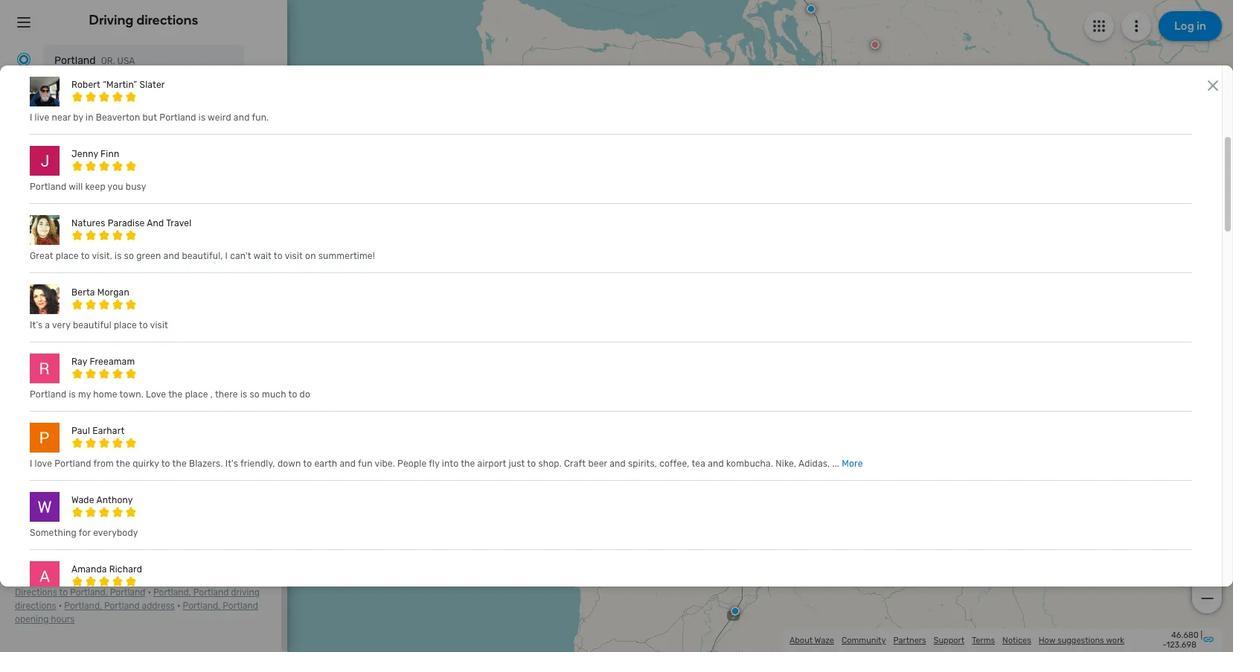 Task type: vqa. For each thing, say whether or not it's contained in the screenshot.
Driving
yes



Task type: locate. For each thing, give the bounding box(es) containing it.
nike,
[[776, 459, 797, 469]]

portland, inside portland, portland driving directions
[[153, 587, 191, 598]]

notices link
[[1003, 635, 1031, 645]]

and
[[234, 113, 250, 123], [163, 251, 180, 262], [340, 459, 356, 469], [610, 459, 626, 469], [708, 459, 724, 469]]

great
[[30, 251, 53, 262]]

do
[[300, 390, 310, 400]]

paul earhart
[[71, 426, 125, 437]]

0 horizontal spatial for
[[79, 528, 91, 538]]

in
[[86, 113, 94, 123]]

1 horizontal spatial people
[[398, 459, 427, 469]]

support
[[934, 635, 965, 645]]

fun.
[[252, 113, 269, 123]]

to down also
[[59, 587, 68, 598]]

paul
[[71, 426, 90, 437]]

search
[[73, 567, 105, 579]]

portland, for portland, portland address
[[64, 601, 102, 611]]

partners
[[894, 635, 926, 645]]

directions down directions
[[15, 601, 56, 611]]

0 vertical spatial so
[[124, 251, 134, 262]]

jenny
[[71, 149, 98, 160]]

terms link
[[972, 635, 995, 645]]

work
[[1106, 635, 1125, 645]]

can't
[[230, 251, 251, 262]]

place right great
[[56, 251, 79, 262]]

to right beautiful in the left of the page
[[139, 320, 148, 331]]

for right search
[[108, 567, 122, 579]]

quirky
[[133, 459, 159, 469]]

1 vertical spatial or,
[[15, 115, 31, 127]]

1 horizontal spatial or,
[[101, 56, 115, 66]]

or, inside portland or, usa
[[101, 56, 115, 66]]

to right quirky
[[161, 459, 170, 469]]

ray freeamam
[[71, 357, 135, 367]]

1 vertical spatial visit
[[150, 320, 168, 331]]

partners link
[[894, 635, 926, 645]]

freeamam
[[90, 357, 135, 367]]

the right into
[[461, 459, 475, 469]]

so left green
[[124, 251, 134, 262]]

robert
[[71, 80, 100, 90]]

is left my
[[69, 390, 76, 400]]

0 vertical spatial i
[[30, 113, 32, 123]]

0 horizontal spatial directions
[[15, 601, 56, 611]]

berta morgan
[[71, 288, 129, 298]]

place left ,
[[185, 390, 208, 400]]

image 7 of portland, portland image
[[142, 475, 203, 536]]

"martin"
[[103, 80, 137, 90]]

0 vertical spatial visit
[[285, 251, 303, 262]]

0 vertical spatial people
[[398, 459, 427, 469]]

portland, for portland, portland opening hours
[[183, 601, 220, 611]]

directions right 'driving'
[[137, 12, 198, 28]]

1 horizontal spatial place
[[114, 320, 137, 331]]

coffee,
[[660, 459, 690, 469]]

spirits,
[[628, 459, 657, 469]]

usa
[[117, 56, 135, 66], [126, 93, 144, 103], [34, 115, 55, 127], [842, 551, 862, 562]]

i live near by in beaverton but portland is weird and fun.
[[30, 113, 269, 123]]

portland, for portland, portland driving directions
[[153, 587, 191, 598]]

about waze link
[[790, 635, 834, 645]]

so left 'much'
[[250, 390, 260, 400]]

waze
[[815, 635, 834, 645]]

i left 'live'
[[30, 113, 32, 123]]

usa inside lynnwood wa, usa
[[126, 93, 144, 103]]

to
[[81, 251, 90, 262], [274, 251, 283, 262], [139, 320, 148, 331], [288, 390, 297, 400], [161, 459, 170, 469], [303, 459, 312, 469], [527, 459, 536, 469], [59, 587, 68, 598]]

the right love
[[168, 390, 183, 400]]

fun
[[358, 459, 373, 469]]

people up directions
[[15, 567, 48, 579]]

visit
[[285, 251, 303, 262], [150, 320, 168, 331]]

visit right beautiful in the left of the page
[[150, 320, 168, 331]]

how suggestions work link
[[1039, 635, 1125, 645]]

portland, inside portland, portland opening hours
[[183, 601, 220, 611]]

0 vertical spatial for
[[79, 528, 91, 538]]

address
[[142, 601, 175, 611]]

1 vertical spatial people
[[15, 567, 48, 579]]

usa inside portland or, usa
[[117, 56, 135, 66]]

amanda
[[71, 565, 107, 575]]

link image
[[1203, 633, 1215, 645]]

lynnwood
[[54, 92, 104, 104]]

i left love
[[30, 459, 32, 469]]

|
[[1201, 630, 1203, 640]]

and right beer
[[610, 459, 626, 469]]

image 2 of portland, portland image
[[79, 412, 139, 472]]

2 vertical spatial or,
[[825, 551, 840, 562]]

shop.
[[538, 459, 562, 469]]

portland, portland driving directions
[[15, 587, 260, 611]]

people left the fly
[[398, 459, 427, 469]]

place right beautiful in the left of the page
[[114, 320, 137, 331]]

to left do
[[288, 390, 297, 400]]

fly
[[429, 459, 440, 469]]

portland
[[54, 54, 96, 67], [160, 113, 196, 123], [30, 182, 66, 192], [30, 390, 66, 400], [55, 459, 91, 469], [110, 587, 145, 598], [193, 587, 229, 598], [104, 601, 140, 611], [223, 601, 258, 611]]

for left everybody
[[79, 528, 91, 538]]

directions to portland, portland
[[15, 587, 145, 598]]

1 vertical spatial place
[[114, 320, 137, 331]]

1 horizontal spatial directions
[[137, 12, 198, 28]]

0 vertical spatial directions
[[137, 12, 198, 28]]

2 horizontal spatial or,
[[825, 551, 840, 562]]

i for beaverton
[[30, 113, 32, 123]]

0 horizontal spatial so
[[124, 251, 134, 262]]

people
[[398, 459, 427, 469], [15, 567, 48, 579]]

8
[[15, 389, 22, 402]]

current location image
[[15, 51, 33, 68]]

wa,
[[109, 93, 124, 103]]

but
[[143, 113, 157, 123]]

or, for portland,
[[825, 551, 840, 562]]

1 horizontal spatial visit
[[285, 251, 303, 262]]

0 vertical spatial or,
[[101, 56, 115, 66]]

support link
[[934, 635, 965, 645]]

to left earth
[[303, 459, 312, 469]]

0 horizontal spatial or,
[[15, 115, 31, 127]]

my
[[78, 390, 91, 400]]

to right wait
[[274, 251, 283, 262]]

i left can't
[[225, 251, 228, 262]]

you
[[108, 182, 123, 192]]

photos
[[24, 389, 58, 402]]

show reviews
[[15, 348, 81, 360]]

down
[[278, 459, 301, 469]]

i
[[30, 113, 32, 123], [225, 251, 228, 262], [30, 459, 32, 469]]

anthony
[[96, 495, 133, 506]]

usa for portland,
[[842, 551, 862, 562]]

is left weird
[[199, 113, 206, 123]]

1 vertical spatial directions
[[15, 601, 56, 611]]

blazers.
[[189, 459, 223, 469]]

richard
[[109, 565, 142, 575]]

suggestions
[[1058, 635, 1104, 645]]

46.680
[[1172, 630, 1199, 640]]

or,
[[101, 56, 115, 66], [15, 115, 31, 127], [825, 551, 840, 562]]

by
[[73, 113, 83, 123]]

berta
[[71, 288, 95, 298]]

,
[[210, 390, 213, 400]]

will
[[69, 182, 83, 192]]

directions
[[137, 12, 198, 28], [15, 601, 56, 611]]

2 horizontal spatial place
[[185, 390, 208, 400]]

4.6
[[191, 256, 255, 305]]

beer
[[588, 459, 607, 469]]

portlandonline.com
[[45, 202, 139, 214]]

2 vertical spatial i
[[30, 459, 32, 469]]

portland is my home town.  love the place , there is so much to do
[[30, 390, 310, 400]]

1 vertical spatial i
[[225, 251, 228, 262]]

0 horizontal spatial place
[[56, 251, 79, 262]]

something
[[30, 528, 77, 538]]

1 vertical spatial for
[[108, 567, 122, 579]]

is right visit, in the top of the page
[[115, 251, 122, 262]]

123.698
[[1167, 640, 1197, 650]]

tea
[[692, 459, 706, 469]]

usa for portland
[[117, 56, 135, 66]]

visit left the on
[[285, 251, 303, 262]]

love
[[146, 390, 166, 400]]

to left visit, in the top of the page
[[81, 251, 90, 262]]

1 vertical spatial so
[[250, 390, 260, 400]]

it's
[[30, 320, 43, 331]]



Task type: describe. For each thing, give the bounding box(es) containing it.
directions inside portland, portland driving directions
[[15, 601, 56, 611]]

community link
[[842, 635, 886, 645]]

it's a very beautiful place to visit
[[30, 320, 168, 331]]

reviews
[[44, 348, 81, 360]]

wade anthony
[[71, 495, 133, 506]]

how
[[1039, 635, 1056, 645]]

vibe.
[[375, 459, 395, 469]]

or, usa
[[15, 115, 55, 127]]

and left fun.
[[234, 113, 250, 123]]

slater
[[140, 80, 165, 90]]

and left fun
[[340, 459, 356, 469]]

i for quirky
[[30, 459, 32, 469]]

people also search for
[[15, 567, 122, 579]]

to right the just
[[527, 459, 536, 469]]

0 vertical spatial place
[[56, 251, 79, 262]]

adidas,
[[799, 459, 830, 469]]

notices
[[1003, 635, 1031, 645]]

driving directions
[[89, 12, 198, 28]]

wade
[[71, 495, 94, 506]]

live
[[35, 113, 49, 123]]

community
[[842, 635, 886, 645]]

opening
[[15, 614, 49, 625]]

1 horizontal spatial so
[[250, 390, 260, 400]]

driving
[[231, 587, 260, 598]]

portland, portland opening hours link
[[15, 601, 258, 625]]

show
[[15, 348, 42, 360]]

location image
[[15, 88, 33, 106]]

craft
[[564, 459, 586, 469]]

terms
[[972, 635, 995, 645]]

lynnwood wa, usa
[[54, 92, 144, 104]]

image 8 of portland, portland image
[[206, 475, 266, 536]]

travel
[[166, 218, 192, 229]]

is right there
[[240, 390, 247, 400]]

usa for lynnwood
[[126, 93, 144, 103]]

portland inside portland, portland opening hours
[[223, 601, 258, 611]]

morgan
[[97, 288, 129, 298]]

weird
[[208, 113, 231, 123]]

portland, portland address link
[[64, 601, 175, 611]]

summertime!
[[318, 251, 375, 262]]

1 horizontal spatial for
[[108, 567, 122, 579]]

portland, portland opening hours
[[15, 601, 258, 625]]

town.
[[120, 390, 144, 400]]

about waze community partners support terms notices how suggestions work
[[790, 635, 1125, 645]]

jenny finn
[[71, 149, 119, 160]]

robert "martin" slater
[[71, 80, 165, 90]]

beautiful
[[73, 320, 111, 331]]

and right tea
[[708, 459, 724, 469]]

8 photos
[[15, 389, 58, 402]]

...
[[832, 459, 840, 469]]

from
[[93, 459, 114, 469]]

beaverton
[[96, 113, 140, 123]]

finn
[[101, 149, 119, 160]]

46.680 | -123.698
[[1163, 630, 1203, 650]]

portland, for portland, or, usa
[[782, 551, 822, 562]]

just
[[509, 459, 525, 469]]

review
[[15, 244, 49, 257]]

zoom out image
[[1198, 590, 1217, 607]]

image 1 of portland, portland image
[[15, 412, 76, 472]]

x image
[[1204, 76, 1222, 94]]

wait
[[253, 251, 272, 262]]

earth
[[314, 459, 337, 469]]

portland, or, usa
[[782, 551, 862, 562]]

amanda richard
[[71, 565, 142, 575]]

image 6 of portland, portland image
[[79, 475, 139, 536]]

into
[[442, 459, 459, 469]]

busy
[[126, 182, 146, 192]]

beautiful,
[[182, 251, 223, 262]]

the left the blazers.
[[172, 459, 187, 469]]

computer image
[[15, 199, 33, 217]]

a
[[45, 320, 50, 331]]

visit,
[[92, 251, 112, 262]]

0 horizontal spatial visit
[[150, 320, 168, 331]]

ray
[[71, 357, 87, 367]]

or, for portland
[[101, 56, 115, 66]]

and right green
[[163, 251, 180, 262]]

airport
[[478, 459, 506, 469]]

0 horizontal spatial people
[[15, 567, 48, 579]]

portland, portland address
[[64, 601, 175, 611]]

portland will keep you busy
[[30, 182, 146, 192]]

the right 'from'
[[116, 459, 130, 469]]

earhart
[[93, 426, 125, 437]]

paradise
[[108, 218, 145, 229]]

portland inside portland, portland driving directions
[[193, 587, 229, 598]]

love
[[35, 459, 52, 469]]

image 5 of portland, portland image
[[15, 475, 76, 536]]

image 3 of portland, portland image
[[142, 412, 203, 472]]

hours
[[51, 614, 75, 625]]

portland or, usa
[[54, 54, 135, 67]]

great place to visit, is so green and beautiful, i can't wait to visit on summertime!
[[30, 251, 375, 262]]

natures paradise and travel
[[71, 218, 192, 229]]

green
[[136, 251, 161, 262]]

much
[[262, 390, 286, 400]]

driving
[[89, 12, 134, 28]]

image 4 of portland, portland image
[[206, 412, 266, 472]]

also
[[50, 567, 70, 579]]

near
[[52, 113, 71, 123]]

2 vertical spatial place
[[185, 390, 208, 400]]

something for everybody
[[30, 528, 138, 538]]

kombucha.
[[726, 459, 773, 469]]

everybody
[[93, 528, 138, 538]]



